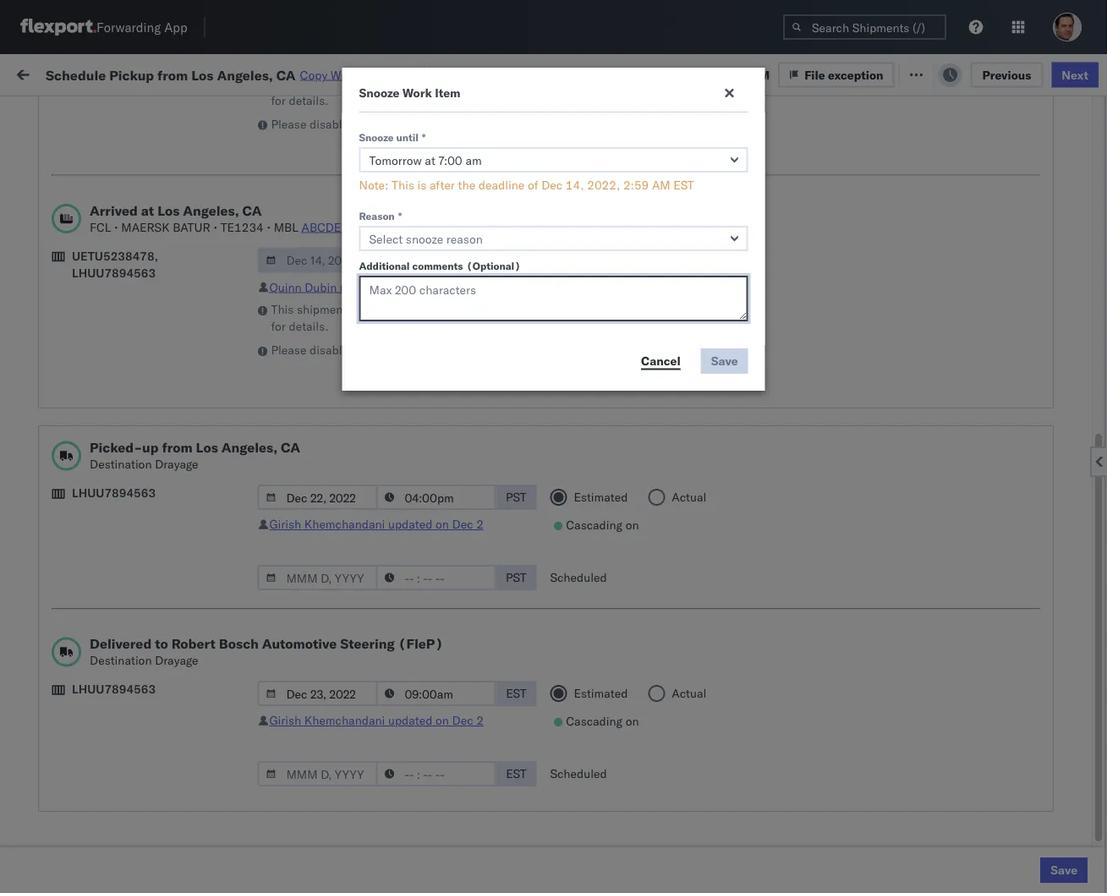 Task type: locate. For each thing, give the bounding box(es) containing it.
see right activity
[[489, 76, 509, 91]]

schedule delivery appointment button down uetu5238478, lhuu7894563
[[39, 317, 208, 335]]

lhuu7894563
[[72, 265, 156, 280], [72, 486, 156, 500], [72, 682, 156, 697]]

1 vertical spatial documents
[[39, 401, 100, 415]]

2 nyku97439 from the top
[[1042, 765, 1108, 780]]

0 horizontal spatial at
[[141, 202, 154, 219]]

feb up 8:30 am est, feb 3, 2023
[[352, 803, 373, 817]]

is inside this shipment is part of a vessel sailing. see maersk batur for details.
[[350, 302, 359, 317]]

item
[[435, 85, 461, 100]]

2130387
[[971, 803, 1022, 817], [971, 840, 1022, 855]]

schedule pickup from los angeles, ca for 2nd 'schedule pickup from los angeles, ca' link from the bottom
[[39, 533, 228, 564]]

schedule delivery appointment for 8:30
[[39, 727, 208, 742]]

1 vertical spatial allow
[[513, 343, 541, 357]]

2 vertical spatial est
[[506, 767, 527, 781]]

2:59 am edt, nov 5, 2022 for fourth schedule pickup from los angeles, ca button from the bottom of the page
[[272, 281, 421, 296]]

1 vertical spatial girish
[[269, 713, 301, 728]]

2:00 for 2:00 am est, nov 9, 2022
[[272, 393, 298, 408]]

2 "lock from the top
[[372, 343, 403, 357]]

from for 2nd 'schedule pickup from los angeles, ca' link from the bottom
[[132, 533, 156, 547]]

maersk down (optional)
[[512, 302, 562, 317]]

11 ocean fcl from the top
[[518, 691, 577, 706]]

aug
[[353, 170, 375, 184]]

0 vertical spatial shipment
[[297, 76, 347, 91]]

2 confirm delivery button from the top
[[39, 838, 129, 857]]

delivery for 3rd schedule delivery appointment button from the top
[[92, 429, 136, 444]]

0 vertical spatial clearance
[[131, 160, 185, 175]]

container
[[1042, 132, 1088, 144]]

1 vertical spatial maersk
[[512, 302, 562, 317]]

this right note:
[[392, 178, 415, 192]]

los
[[191, 66, 214, 83], [157, 202, 180, 219], [159, 235, 178, 250], [159, 272, 178, 287], [159, 346, 178, 361], [196, 439, 218, 456], [153, 458, 172, 473], [159, 533, 178, 547], [159, 644, 178, 659]]

reason
[[359, 209, 395, 222]]

1 horizontal spatial *
[[422, 131, 426, 143]]

details. down the dubin
[[289, 319, 329, 334]]

1 8:30 pm est, jan 30, 2023 from the top
[[272, 728, 423, 743]]

0 vertical spatial schedule pickup from rotterdam, netherlands button
[[39, 606, 240, 642]]

import work button
[[136, 54, 220, 92]]

2 cascading from the top
[[566, 714, 623, 729]]

schedule for third 'schedule pickup from los angeles, ca' link from the top of the page
[[39, 346, 89, 361]]

see for this shipment is part of a vessel sailing. see for details.
[[489, 76, 509, 91]]

schedule delivery appointment button up "delivered"
[[39, 577, 208, 596]]

of
[[387, 76, 398, 91], [528, 178, 539, 192], [387, 302, 398, 317]]

2 vertical spatial rotterdam,
[[153, 793, 213, 808]]

khemchandani
[[304, 517, 385, 532], [304, 713, 385, 728]]

ca
[[276, 66, 296, 83], [242, 202, 262, 219], [39, 252, 55, 267], [39, 289, 55, 304], [39, 363, 55, 378], [281, 439, 300, 456], [39, 475, 55, 490], [39, 550, 55, 564], [39, 661, 55, 676]]

delivery up the uetu5238478,
[[92, 206, 136, 221]]

0 vertical spatial see
[[489, 76, 509, 91]]

karl
[[883, 803, 905, 817], [883, 840, 905, 855]]

girish khemchandani updated on dec 2 for steering
[[269, 713, 484, 728]]

lhuu78945
[[1042, 430, 1108, 445], [1042, 467, 1108, 482], [1042, 504, 1108, 519]]

confirm
[[39, 458, 82, 473], [39, 504, 82, 519], [39, 793, 82, 808], [39, 839, 82, 854]]

1 vertical spatial 11:30
[[272, 691, 305, 706]]

edt, down the dubin
[[323, 319, 350, 333]]

to down max 200 characters text field
[[499, 343, 510, 357]]

los inside arrived at los angeles, ca fcl • maersk batur • te1234 • mbl abcdefg78456546
[[157, 202, 180, 219]]

flex- for 8:30 am est, feb 3, 2023
[[934, 840, 971, 855]]

8:30 pm est, jan 30, 2023 for schedule delivery appointment
[[272, 728, 423, 743]]

additional
[[359, 259, 410, 272]]

187
[[389, 66, 411, 80]]

of down additional
[[387, 302, 398, 317]]

1 vertical spatial karl
[[883, 840, 905, 855]]

1 vertical spatial 2130387
[[971, 840, 1022, 855]]

1 vertical spatial nyku97439
[[1042, 765, 1108, 780]]

3 documents from the top
[[39, 698, 100, 713]]

2:00
[[272, 393, 298, 408], [272, 803, 298, 817]]

cascading for delivered to robert bosch automotive steering (flep)
[[566, 714, 623, 729]]

at right arrived
[[141, 202, 154, 219]]

0 vertical spatial work
[[184, 66, 213, 80]]

1 vertical spatial *
[[398, 209, 402, 222]]

1 clearance from the top
[[131, 160, 185, 175]]

toggle
[[463, 116, 496, 131], [463, 343, 496, 357]]

a inside this shipment is part of a vessel sailing. see maersk batur for details.
[[401, 302, 407, 317]]

Search Shipments (/) text field
[[783, 14, 947, 40]]

on
[[414, 66, 427, 80], [388, 280, 401, 294], [436, 517, 449, 532], [626, 518, 639, 533], [436, 713, 449, 728], [626, 714, 639, 729]]

2 girish khemchandani updated on dec 2 from the top
[[269, 713, 484, 728]]

flex-2130387 button
[[907, 798, 1025, 822], [907, 798, 1025, 822], [907, 836, 1025, 859], [907, 836, 1025, 859]]

2 2:00 from the top
[[272, 803, 298, 817]]

sailing. inside the this shipment is part of a vessel sailing. see for details.
[[447, 76, 486, 91]]

2 8:30 pm est, jan 30, 2023 from the top
[[272, 765, 423, 780]]

next button
[[1052, 62, 1099, 87]]

1 vertical spatial 23,
[[380, 579, 398, 594]]

updated down 7:00 pm est, dec 23, 2022
[[388, 517, 433, 532]]

confirm inside confirm pickup from rotterdam, netherlands
[[39, 793, 82, 808]]

2:59 left the dubin
[[272, 281, 298, 296]]

1 vertical spatial flex-2130387
[[934, 840, 1022, 855]]

2 appointment from the top
[[139, 318, 208, 333]]

2:59 am edt, nov 5, 2022 down abcdefg78456546
[[272, 244, 421, 259]]

1 vertical spatial -- : -- -- text field
[[376, 565, 496, 591]]

upload customs clearance documents link down "delivered"
[[39, 681, 240, 715]]

schedule delivery appointment link up "delivered"
[[39, 577, 208, 594]]

account for 2:00 am est, feb 3, 2023
[[825, 803, 869, 817]]

shipment down the dubin
[[297, 302, 347, 317]]

shipment inside this shipment is part of a vessel sailing. see maersk batur for details.
[[297, 302, 347, 317]]

est, down 11:30 pm est, jan 28, 2023
[[323, 728, 348, 743]]

1 lhuu7894563 from the top
[[72, 265, 156, 280]]

0 vertical spatial this
[[271, 76, 294, 91]]

appointment down uetu5238478, lhuu7894563
[[139, 318, 208, 333]]

1 vertical spatial see
[[489, 302, 509, 317]]

documents up the picked-
[[39, 401, 100, 415]]

progress
[[264, 105, 306, 118]]

1 vertical spatial feb
[[352, 840, 373, 855]]

2 vertical spatial documents
[[39, 698, 100, 713]]

0 vertical spatial "lock
[[372, 116, 403, 131]]

disable
[[310, 116, 349, 131], [310, 343, 349, 357]]

0 vertical spatial cascading
[[566, 518, 623, 533]]

snooze up snoozed : no
[[359, 85, 400, 100]]

0 vertical spatial netherlands
[[39, 624, 105, 639]]

1 documents from the top
[[39, 177, 100, 192]]

schedule delivery appointment button for 11:30 pm est, jan 23, 2023
[[39, 577, 208, 596]]

0 vertical spatial cascading on
[[566, 518, 639, 533]]

jan for 8:30's the schedule delivery appointment link
[[351, 728, 370, 743]]

pickup inside confirm pickup from los angeles, ca
[[85, 458, 122, 473]]

1 drayage from the top
[[155, 457, 198, 472]]

1 vertical spatial netherlands
[[39, 773, 105, 788]]

3 lhuu7894563 from the top
[[72, 682, 156, 697]]

edt, up 2:00 am est, nov 9, 2022
[[323, 356, 350, 371]]

integration for 8:30 am est, feb 3, 2023
[[738, 840, 796, 855]]

delivery for second confirm delivery button from the top
[[85, 839, 129, 854]]

1 vertical spatial 14,
[[566, 178, 584, 192]]

schedule delivery appointment
[[39, 206, 208, 221], [39, 318, 208, 333], [39, 429, 208, 444], [39, 578, 208, 593], [39, 727, 208, 742]]

batur down select snooze reason text field
[[565, 302, 605, 317]]

4 schedule delivery appointment from the top
[[39, 578, 208, 593]]

actual for delivered to robert bosch automotive steering (flep)
[[672, 686, 707, 701]]

girish
[[269, 517, 301, 532], [269, 713, 301, 728]]

flexport
[[628, 170, 672, 184]]

2 horizontal spatial •
[[267, 220, 271, 234]]

girish khemchandani updated on dec 2
[[269, 517, 484, 532], [269, 713, 484, 728]]

import
[[142, 66, 181, 80]]

disable left 'snoozed'
[[310, 116, 349, 131]]

1 girish khemchandani updated on dec 2 from the top
[[269, 517, 484, 532]]

1 vertical spatial upload customs clearance documents link
[[39, 383, 240, 417]]

1 horizontal spatial •
[[214, 220, 217, 234]]

2 for picked-up from los angeles, ca
[[476, 517, 484, 532]]

upload customs clearance documents for 3:00
[[39, 160, 185, 192]]

jan down steering
[[352, 654, 371, 668]]

jan down 11:30 pm est, jan 28, 2023
[[351, 728, 370, 743]]

angeles, for 2nd 'schedule pickup from los angeles, ca' link from the bottom
[[182, 533, 228, 547]]

1 horizontal spatial 14,
[[566, 178, 584, 192]]

khemchandani down 11:30 pm est, jan 28, 2023
[[304, 713, 385, 728]]

1 upload customs clearance documents button from the top
[[39, 159, 240, 195]]

flex-2130387 for 8:30 am est, feb 3, 2023
[[934, 840, 1022, 855]]

1 vertical spatial integration
[[738, 840, 796, 855]]

bosch ocean test
[[628, 207, 725, 222], [738, 207, 835, 222], [628, 244, 725, 259], [738, 244, 835, 259], [628, 281, 725, 296], [738, 281, 835, 296], [628, 319, 725, 333], [738, 319, 835, 333], [628, 356, 725, 371], [738, 356, 835, 371], [628, 393, 725, 408], [738, 393, 835, 408], [628, 505, 725, 520]]

0 vertical spatial part
[[362, 76, 384, 91]]

2 lhuu78945 from the top
[[1042, 467, 1108, 482]]

1 sailing. from the top
[[447, 76, 486, 91]]

1 vertical spatial 8:30 pm est, jan 30, 2023
[[272, 765, 423, 780]]

delivered
[[90, 635, 152, 652]]

a for for
[[401, 76, 407, 91]]

5 schedule delivery appointment from the top
[[39, 727, 208, 742]]

schedule pickup from rotterdam, netherlands link
[[39, 606, 240, 640], [39, 755, 240, 789]]

2 upload customs clearance documents button from the top
[[39, 383, 240, 418]]

0 vertical spatial upload
[[39, 160, 77, 175]]

pm up the 'automotive'
[[308, 579, 327, 594]]

schedule delivery appointment link up confirm pickup from rotterdam, netherlands at the bottom left
[[39, 726, 208, 743]]

-- : -- -- text field
[[376, 485, 496, 510], [376, 681, 496, 706]]

schedule delivery appointment up confirm pickup from rotterdam, netherlands at the bottom left
[[39, 727, 208, 742]]

14, right the due
[[701, 67, 719, 82]]

23, for 2022
[[376, 467, 394, 482]]

upload customs clearance documents button up up
[[39, 383, 240, 418]]

5, up additional
[[378, 244, 389, 259]]

2 vertical spatial lhuu78945
[[1042, 504, 1108, 519]]

pickup inside confirm pickup from rotterdam, netherlands
[[85, 793, 122, 808]]

mmm d, yyyy text field down 7:00 pm est, dec 23, 2022
[[258, 485, 378, 510]]

2 schedule pickup from rotterdam, netherlands from the top
[[39, 756, 220, 788]]

30, for schedule delivery appointment
[[373, 728, 391, 743]]

ca for 1st schedule pickup from los angeles, ca button from the bottom
[[39, 661, 55, 676]]

nov down note:
[[353, 207, 375, 222]]

5, down additional
[[378, 281, 389, 296]]

confirm pickup from rotterdam, netherlands link
[[39, 792, 240, 826]]

up
[[142, 439, 159, 456]]

3 gvcu52658 from the top
[[1042, 690, 1108, 705]]

gvcu52658 for 11:30 pm est, jan 23, 2023
[[1042, 579, 1108, 594]]

details. down copy
[[289, 93, 329, 107]]

consignee up --
[[738, 138, 786, 151]]

angeles, inside picked-up from los angeles, ca destination drayage
[[221, 439, 278, 456]]

this up progress
[[271, 76, 294, 91]]

(optional)
[[467, 259, 521, 272]]

8:30 am est, feb 3, 2023
[[272, 840, 419, 855]]

destination inside picked-up from los angeles, ca destination drayage
[[90, 457, 152, 472]]

1 30, from the top
[[373, 728, 391, 743]]

1 -- : -- -- text field from the top
[[376, 247, 496, 273]]

ca inside confirm pickup from los angeles, ca
[[39, 475, 55, 490]]

5 schedule delivery appointment link from the top
[[39, 726, 208, 743]]

4 schedule pickup from los angeles, ca from the top
[[39, 533, 228, 564]]

3 resize handle column header from the left
[[489, 131, 509, 893]]

from inside confirm pickup from rotterdam, netherlands
[[125, 793, 150, 808]]

shipment inside the this shipment is part of a vessel sailing. see for details.
[[297, 76, 347, 91]]

4 mmm d, yyyy text field from the top
[[258, 681, 378, 706]]

girish khemchandani updated on dec 2 button down 28,
[[269, 713, 484, 728]]

0 vertical spatial 3,
[[376, 803, 387, 817]]

work down '187 on track'
[[403, 85, 432, 100]]

-
[[738, 170, 745, 184], [745, 170, 752, 184], [872, 803, 880, 817], [872, 840, 880, 855]]

angeles, for fourth 'schedule pickup from los angeles, ca' link from the bottom of the page
[[182, 272, 228, 287]]

confirm inside "link"
[[39, 839, 82, 854]]

3:00
[[272, 170, 298, 184]]

part for this shipment is part of a vessel sailing. see for details.
[[362, 76, 384, 91]]

snooze for work
[[359, 85, 400, 100]]

15 ocean fcl from the top
[[518, 840, 577, 855]]

is inside the this shipment is part of a vessel sailing. see for details.
[[350, 76, 359, 91]]

1 vertical spatial est
[[506, 686, 527, 701]]

1 vertical spatial lhuu7894563
[[72, 486, 156, 500]]

upload customs clearance documents link down workitem button
[[39, 159, 240, 193]]

2:59 am edt, nov 5, 2022 up 2:00 am est, nov 9, 2022
[[272, 356, 421, 371]]

Select snooze reason text field
[[359, 226, 748, 251]]

0 vertical spatial consignee
[[738, 138, 786, 151]]

0 vertical spatial upload customs clearance documents
[[39, 160, 185, 192]]

est, up 2:00 am est, feb 3, 2023
[[323, 765, 348, 780]]

est,
[[323, 393, 349, 408], [323, 430, 349, 445], [323, 467, 348, 482], [323, 505, 349, 520], [330, 579, 355, 594], [323, 654, 349, 668], [330, 691, 355, 706], [323, 728, 348, 743], [323, 765, 348, 780], [323, 803, 349, 817], [323, 840, 349, 855]]

at inside arrived at los angeles, ca fcl • maersk batur • te1234 • mbl abcdefg78456546
[[141, 202, 154, 219]]

0 vertical spatial schedule"
[[406, 116, 460, 131]]

account for 8:30 am est, feb 3, 2023
[[825, 840, 869, 855]]

toggle down "log"
[[463, 116, 496, 131]]

consignee inside button
[[738, 138, 786, 151]]

2 upload customs clearance documents link from the top
[[39, 383, 240, 417]]

this shipment is part of a vessel sailing. see for details.
[[271, 76, 509, 107]]

for left work,
[[161, 105, 175, 118]]

25,
[[374, 654, 392, 668]]

karl for 2:00 am est, feb 3, 2023
[[883, 803, 905, 817]]

3, down 2:00 am est, feb 3, 2023
[[376, 840, 387, 855]]

girish for automotive
[[269, 713, 301, 728]]

pickup for confirm pickup from los angeles, ca link
[[85, 458, 122, 473]]

1 vertical spatial schedule"
[[406, 343, 460, 357]]

clearance down robert
[[131, 682, 185, 696]]

0 vertical spatial girish khemchandani updated on dec 2 button
[[269, 517, 484, 532]]

30, down 28,
[[373, 728, 391, 743]]

dubin
[[305, 280, 337, 294]]

1 pst from the top
[[506, 253, 527, 267]]

schedule delivery appointment button
[[39, 205, 208, 224], [39, 317, 208, 335], [39, 429, 208, 447], [39, 577, 208, 596], [39, 726, 208, 745]]

0 vertical spatial of
[[387, 76, 398, 91]]

3 8:30 from the top
[[272, 840, 298, 855]]

0 vertical spatial feb
[[352, 803, 373, 817]]

a
[[401, 76, 407, 91], [401, 302, 407, 317]]

2 ceau75222 from the top
[[1042, 244, 1108, 258]]

girish khemchandani updated on dec 2 button
[[269, 517, 484, 532], [269, 713, 484, 728]]

2023 down 2:00 am est, feb 3, 2023
[[389, 840, 419, 855]]

pickup for first 'schedule pickup from los angeles, ca' link from the bottom
[[92, 644, 129, 659]]

3 schedule delivery appointment link from the top
[[39, 429, 208, 445]]

2 vertical spatial 8:30
[[272, 840, 298, 855]]

4 appointment from the top
[[139, 578, 208, 593]]

2 schedule pickup from los angeles, ca link from the top
[[39, 271, 240, 305]]

2 shipment from the top
[[297, 302, 347, 317]]

please disable the "lock schedule" toggle to allow editing. down this shipment is part of a vessel sailing. see maersk batur for details.
[[271, 343, 585, 357]]

from for 5th 'schedule pickup from los angeles, ca' link from the bottom of the page
[[132, 235, 156, 250]]

from for third 'schedule pickup from los angeles, ca' link from the top of the page
[[132, 346, 156, 361]]

0 vertical spatial drayage
[[155, 457, 198, 472]]

pickup
[[109, 66, 154, 83], [92, 235, 129, 250], [92, 272, 129, 287], [92, 346, 129, 361], [85, 458, 122, 473], [92, 533, 129, 547], [92, 607, 129, 622], [92, 644, 129, 659], [92, 756, 129, 771], [85, 793, 122, 808]]

pst for quinn dubin updated on dec 2
[[506, 253, 527, 267]]

0 vertical spatial details.
[[289, 93, 329, 107]]

resize handle column header
[[242, 131, 262, 893], [430, 131, 450, 893], [489, 131, 509, 893], [599, 131, 619, 893], [709, 131, 729, 893], [878, 131, 899, 893], [1014, 131, 1034, 893], [1064, 131, 1085, 893]]

2 30, from the top
[[373, 765, 391, 780]]

2 schedule pickup from rotterdam, netherlands button from the top
[[39, 755, 240, 791]]

delivery for fifth schedule delivery appointment button from the bottom
[[92, 206, 136, 221]]

forwarding app
[[96, 19, 188, 35]]

updated for steering
[[388, 713, 433, 728]]

1 vertical spatial 8:30
[[272, 765, 298, 780]]

2 integration from the top
[[738, 840, 796, 855]]

1 vertical spatial rotterdam,
[[159, 756, 220, 771]]

1 vertical spatial please
[[271, 343, 307, 357]]

copy workspace link button
[[300, 67, 416, 82]]

2:59 right the due
[[722, 67, 748, 82]]

is for note: this is after the deadline of dec 14, 2022, 2:59 am est
[[418, 178, 427, 192]]

a inside the this shipment is part of a vessel sailing. see for details.
[[401, 76, 407, 91]]

1 vertical spatial girish khemchandani updated on dec 2 button
[[269, 713, 484, 728]]

1 vertical spatial at
[[141, 202, 154, 219]]

part left 187
[[362, 76, 384, 91]]

1 vertical spatial sailing.
[[447, 302, 486, 317]]

schedule for fourth 'schedule pickup from los angeles, ca' link from the bottom of the page
[[39, 272, 89, 287]]

feb for 2:00 am est, feb 3, 2023
[[352, 803, 373, 817]]

3 -- : -- -- text field from the top
[[376, 761, 496, 787]]

1 a from the top
[[401, 76, 407, 91]]

sailing. inside this shipment is part of a vessel sailing. see maersk batur for details.
[[447, 302, 486, 317]]

2 customs from the top
[[80, 384, 128, 399]]

snoozed
[[350, 105, 389, 118]]

los for 5th 'schedule pickup from los angeles, ca' link from the bottom of the page
[[159, 235, 178, 250]]

2 girish khemchandani updated on dec 2 button from the top
[[269, 713, 484, 728]]

2 8:30 from the top
[[272, 765, 298, 780]]

delivered to robert bosch automotive steering (flep) destination drayage
[[90, 635, 444, 668]]

0 vertical spatial 30,
[[373, 728, 391, 743]]

schedule delivery appointment up "delivered"
[[39, 578, 208, 593]]

file exception
[[819, 66, 898, 80], [805, 67, 884, 82]]

2 3, from the top
[[376, 840, 387, 855]]

1 vertical spatial please disable the "lock schedule" toggle to allow editing.
[[271, 343, 585, 357]]

1 schedule pickup from rotterdam, netherlands from the top
[[39, 607, 220, 639]]

sailing.
[[447, 76, 486, 91], [447, 302, 486, 317]]

schedule for third the schedule delivery appointment link from the bottom
[[39, 429, 89, 444]]

*
[[422, 131, 426, 143], [398, 209, 402, 222]]

next
[[1062, 67, 1089, 82]]

work
[[184, 66, 213, 80], [403, 85, 432, 100]]

destination
[[90, 457, 152, 472], [90, 653, 152, 668]]

gvcu52658 for 8:30 am est, feb 3, 2023
[[1042, 839, 1108, 854]]

2 vertical spatial netherlands
[[39, 810, 105, 825]]

delivery down confirm pickup from rotterdam, netherlands at the bottom left
[[85, 839, 129, 854]]

my
[[17, 61, 44, 85]]

1 scheduled from the top
[[550, 570, 607, 585]]

lagerfeld for 8:30 am est, feb 3, 2023
[[908, 840, 958, 855]]

0 vertical spatial at
[[336, 66, 346, 80]]

disable up 2:00 am est, nov 9, 2022
[[310, 343, 349, 357]]

netherlands for 1st schedule pickup from rotterdam, netherlands button from the bottom of the page's schedule pickup from rotterdam, netherlands link
[[39, 773, 105, 788]]

pm up mmm d, yyyy text box
[[301, 728, 320, 743]]

4 confirm from the top
[[39, 839, 82, 854]]

1 vertical spatial cascading
[[566, 714, 623, 729]]

of right deadline
[[528, 178, 539, 192]]

container numbers button
[[1034, 128, 1108, 158]]

los for fourth 'schedule pickup from los angeles, ca' link from the bottom of the page
[[159, 272, 178, 287]]

upload customs clearance documents button for 3:00 am edt, aug 19, 2022
[[39, 159, 240, 195]]

1 vertical spatial account
[[825, 840, 869, 855]]

0 vertical spatial confirm delivery button
[[39, 503, 129, 522]]

1 vertical spatial actual
[[672, 686, 707, 701]]

2 vertical spatial upload customs clearance documents link
[[39, 681, 240, 715]]

confirm inside confirm pickup from los angeles, ca
[[39, 458, 82, 473]]

uetu5238478,
[[72, 248, 158, 263]]

1 vertical spatial of
[[528, 178, 539, 192]]

pm right 7:00
[[301, 467, 320, 482]]

1 vertical spatial 3,
[[376, 840, 387, 855]]

1 vertical spatial scheduled
[[550, 767, 607, 781]]

0 vertical spatial karl
[[883, 803, 905, 817]]

maersk down arrived
[[121, 220, 170, 234]]

1 -- : -- -- text field from the top
[[376, 485, 496, 510]]

5 appointment from the top
[[139, 727, 208, 742]]

editing.
[[544, 116, 585, 131], [544, 343, 585, 357]]

2 2:59 am edt, nov 5, 2022 from the top
[[272, 244, 421, 259]]

1 vertical spatial schedule pickup from rotterdam, netherlands link
[[39, 755, 240, 789]]

0 vertical spatial toggle
[[463, 116, 496, 131]]

0 vertical spatial pst
[[506, 253, 527, 267]]

details. inside the this shipment is part of a vessel sailing. see for details.
[[289, 93, 329, 107]]

2:59 am edt, nov 5, 2022 down additional
[[272, 281, 421, 296]]

1 schedule pickup from rotterdam, netherlands link from the top
[[39, 606, 240, 640]]

5 schedule delivery appointment button from the top
[[39, 726, 208, 745]]

pst
[[506, 253, 527, 267], [506, 490, 527, 505], [506, 570, 527, 585]]

upload customs clearance documents link up up
[[39, 383, 240, 417]]

• down arrived
[[114, 220, 118, 234]]

angeles, for confirm pickup from los angeles, ca link
[[175, 458, 221, 473]]

1 editing. from the top
[[544, 116, 585, 131]]

2 part from the top
[[362, 302, 384, 317]]

Search Work text field
[[539, 60, 724, 86]]

girish up mmm d, yyyy text box
[[269, 713, 301, 728]]

30, up 2:00 am est, feb 3, 2023
[[373, 765, 391, 780]]

2:59
[[722, 67, 748, 82], [623, 178, 649, 192], [272, 207, 298, 222], [272, 244, 298, 259], [272, 281, 298, 296], [272, 319, 298, 333], [272, 356, 298, 371], [272, 430, 298, 445], [272, 654, 298, 668]]

3 schedule pickup from los angeles, ca from the top
[[39, 346, 228, 378]]

2 destination from the top
[[90, 653, 152, 668]]

2023 up 2:00 am est, feb 3, 2023
[[394, 765, 423, 780]]

this for maersk
[[271, 302, 294, 317]]

customs for 2:00 am est, nov 9, 2022
[[80, 384, 128, 399]]

2 mmm d, yyyy text field from the top
[[258, 485, 378, 510]]

allow down max 200 characters text field
[[513, 343, 541, 357]]

1 vertical spatial 2:00
[[272, 803, 298, 817]]

work inside button
[[184, 66, 213, 80]]

snooze
[[359, 85, 400, 100], [359, 131, 394, 143], [459, 138, 492, 151]]

0 vertical spatial upload customs clearance documents link
[[39, 159, 240, 193]]

jan for the schedule delivery appointment link corresponding to 11:30
[[358, 579, 377, 594]]

this inside the this shipment is part of a vessel sailing. see for details.
[[271, 76, 294, 91]]

schedule delivery appointment link for 2:59
[[39, 317, 208, 334]]

0 vertical spatial documents
[[39, 177, 100, 192]]

mmm d, yyyy text field up the dubin
[[258, 247, 378, 273]]

6 resize handle column header from the left
[[878, 131, 899, 893]]

see inside this shipment is part of a vessel sailing. see maersk batur for details.
[[489, 302, 509, 317]]

confirm delivery link
[[39, 838, 129, 855]]

details. inside this shipment is part of a vessel sailing. see maersk batur for details.
[[289, 319, 329, 334]]

from for first schedule pickup from rotterdam, netherlands button schedule pickup from rotterdam, netherlands link
[[132, 607, 156, 622]]

0 vertical spatial a
[[401, 76, 407, 91]]

clearance up up
[[131, 384, 185, 399]]

due
[[651, 67, 673, 82]]

2:59 down mbl
[[272, 244, 298, 259]]

the left :
[[352, 116, 369, 131]]

please down quinn
[[271, 343, 307, 357]]

account
[[825, 803, 869, 817], [825, 840, 869, 855]]

schedule pickup from los angeles, ca for fourth 'schedule pickup from los angeles, ca' link from the bottom of the page
[[39, 272, 228, 304]]

0 vertical spatial customs
[[80, 160, 128, 175]]

1 girish from the top
[[269, 517, 301, 532]]

from inside confirm pickup from los angeles, ca
[[125, 458, 150, 473]]

clearance for 2:00 am est, nov 9, 2022
[[131, 384, 185, 399]]

9 ocean fcl from the top
[[518, 542, 577, 557]]

schedule pickup from los angeles, ca for first 'schedule pickup from los angeles, ca' link from the bottom
[[39, 644, 228, 676]]

1 destination from the top
[[90, 457, 152, 472]]

schedule delivery appointment link
[[39, 205, 208, 222], [39, 317, 208, 334], [39, 429, 208, 445], [39, 577, 208, 594], [39, 726, 208, 743]]

schedule" down item
[[406, 116, 460, 131]]

1 upload customs clearance documents link from the top
[[39, 159, 240, 193]]

23,
[[376, 467, 394, 482], [380, 579, 398, 594]]

0 vertical spatial *
[[422, 131, 426, 143]]

2:59 am edt, nov 5, 2022
[[272, 207, 421, 222], [272, 244, 421, 259], [272, 281, 421, 296], [272, 319, 421, 333], [272, 356, 421, 371]]

1 2:59 am edt, nov 5, 2022 from the top
[[272, 207, 421, 222]]

forwarding app link
[[20, 19, 188, 36]]

los inside confirm pickup from los angeles, ca
[[153, 458, 172, 473]]

lhuu78945 for 9:00 am est, dec 24, 2022
[[1042, 504, 1108, 519]]

2 netherlands from the top
[[39, 773, 105, 788]]

2 toggle from the top
[[463, 343, 496, 357]]

3, for 8:30 am est, feb 3, 2023
[[376, 840, 387, 855]]

5 schedule pickup from los angeles, ca link from the top
[[39, 643, 240, 677]]

5, up 9,
[[378, 356, 389, 371]]

details.
[[289, 93, 329, 107], [289, 319, 329, 334]]

187 on track
[[389, 66, 458, 80]]

rotterdam, inside confirm pickup from rotterdam, netherlands
[[153, 793, 213, 808]]

0 vertical spatial disable
[[310, 116, 349, 131]]

2 vertical spatial of
[[387, 302, 398, 317]]

khemchandani for steering
[[304, 713, 385, 728]]

1 vertical spatial upload
[[39, 384, 77, 399]]

the right after
[[458, 178, 476, 192]]

for
[[271, 93, 286, 107], [161, 105, 175, 118], [271, 319, 286, 334]]

integration for 2:00 am est, feb 3, 2023
[[738, 803, 796, 817]]

schedule for 2nd 'schedule pickup from los angeles, ca' link from the bottom
[[39, 533, 89, 547]]

schedule delivery appointment button up the uetu5238478,
[[39, 205, 208, 224]]

see inside the this shipment is part of a vessel sailing. see for details.
[[489, 76, 509, 91]]

arrived
[[90, 202, 138, 219]]

this inside this shipment is part of a vessel sailing. see maersk batur for details.
[[271, 302, 294, 317]]

vessel
[[410, 76, 444, 91], [410, 302, 444, 317]]

netherlands inside confirm pickup from rotterdam, netherlands
[[39, 810, 105, 825]]

of inside this shipment is part of a vessel sailing. see maersk batur for details.
[[387, 302, 398, 317]]

nyku97439 for schedule delivery appointment
[[1042, 728, 1108, 742]]

container numbers
[[1042, 132, 1088, 158]]

MMM D, YYYY text field
[[258, 247, 378, 273], [258, 485, 378, 510], [258, 565, 378, 591], [258, 681, 378, 706]]

actual
[[672, 490, 707, 505], [672, 686, 707, 701]]

1 vertical spatial lhuu78945
[[1042, 467, 1108, 482]]

0 vertical spatial 2:00
[[272, 393, 298, 408]]

--
[[738, 170, 752, 184]]

delivery for schedule delivery appointment button associated with 11:30 pm est, jan 23, 2023
[[92, 578, 136, 593]]

* right reason
[[398, 209, 402, 222]]

feb down 2:00 am est, feb 3, 2023
[[352, 840, 373, 855]]

1 vertical spatial vessel
[[410, 302, 444, 317]]

3 upload from the top
[[39, 682, 77, 696]]

ocean fcl
[[518, 170, 577, 184], [518, 207, 577, 222], [518, 244, 577, 259], [518, 281, 577, 296], [518, 319, 577, 333], [518, 393, 577, 408], [518, 467, 577, 482], [518, 505, 577, 520], [518, 542, 577, 557], [518, 579, 577, 594], [518, 691, 577, 706], [518, 728, 577, 743], [518, 765, 577, 780], [518, 803, 577, 817], [518, 840, 577, 855]]

1 vertical spatial shipment
[[297, 302, 347, 317]]

2 schedule delivery appointment button from the top
[[39, 317, 208, 335]]

0 vertical spatial sailing.
[[447, 76, 486, 91]]

2 -- : -- -- text field from the top
[[376, 681, 496, 706]]

2 schedule pickup from los angeles, ca from the top
[[39, 272, 228, 304]]

schedule for 1st the schedule delivery appointment link
[[39, 206, 89, 221]]

risk
[[349, 66, 369, 80]]

delivery for schedule delivery appointment button corresponding to 8:30 pm est, jan 30, 2023
[[92, 727, 136, 742]]

2:59 up 2:00 am est, nov 9, 2022
[[272, 356, 298, 371]]

gvcu52658
[[1042, 579, 1108, 594], [1042, 616, 1108, 631], [1042, 690, 1108, 705], [1042, 802, 1108, 817], [1042, 839, 1108, 854]]

editing. down max 200 characters text field
[[544, 343, 585, 357]]

2 5, from the top
[[378, 244, 389, 259]]

0 horizontal spatial 14,
[[377, 430, 395, 445]]

edt,
[[323, 170, 350, 184], [323, 207, 350, 222], [323, 244, 350, 259], [323, 281, 350, 296], [323, 319, 350, 333], [323, 356, 350, 371]]

consignee right demo
[[710, 170, 766, 184]]

angeles,
[[217, 66, 273, 83], [183, 202, 239, 219], [182, 235, 228, 250], [182, 272, 228, 287], [182, 346, 228, 361], [221, 439, 278, 456], [175, 458, 221, 473], [182, 533, 228, 547], [182, 644, 228, 659]]

-- : -- -- text field
[[376, 247, 496, 273], [376, 565, 496, 591], [376, 761, 496, 787]]

3 lhuu78945 from the top
[[1042, 504, 1108, 519]]

of inside the this shipment is part of a vessel sailing. see for details.
[[387, 76, 398, 91]]

mmm d, yyyy text field for angeles,
[[258, 485, 378, 510]]

pm
[[301, 467, 320, 482], [308, 579, 327, 594], [308, 691, 327, 706], [301, 728, 320, 743], [301, 765, 320, 780]]

this down quinn
[[271, 302, 294, 317]]

schedule pickup from rotterdam, netherlands
[[39, 607, 220, 639], [39, 756, 220, 788]]

schedule for the schedule delivery appointment link corresponding to 11:30
[[39, 578, 89, 593]]

2 vertical spatial updated
[[388, 713, 433, 728]]

nyku97439 for schedule pickup from rotterdam, netherlands
[[1042, 765, 1108, 780]]

vessel inside the this shipment is part of a vessel sailing. see for details.
[[410, 76, 444, 91]]

2130387 for 2:00 am est, feb 3, 2023
[[971, 803, 1022, 817]]

2 vertical spatial clearance
[[131, 682, 185, 696]]

delivery inside "link"
[[85, 839, 129, 854]]

part inside this shipment is part of a vessel sailing. see maersk batur for details.
[[362, 302, 384, 317]]

0 vertical spatial estimated
[[574, 490, 628, 505]]

netherlands for first schedule pickup from rotterdam, netherlands button schedule pickup from rotterdam, netherlands link
[[39, 624, 105, 639]]

please right in
[[271, 116, 307, 131]]

1 2:00 from the top
[[272, 393, 298, 408]]

angeles, inside confirm pickup from los angeles, ca
[[175, 458, 221, 473]]

1 vertical spatial updated
[[388, 517, 433, 532]]

2 ocean fcl from the top
[[518, 207, 577, 222]]

girish khemchandani updated on dec 2 down 28,
[[269, 713, 484, 728]]

vessel inside this shipment is part of a vessel sailing. see maersk batur for details.
[[410, 302, 444, 317]]

0 vertical spatial 14,
[[701, 67, 719, 82]]

0 horizontal spatial maersk
[[121, 220, 170, 234]]

part inside the this shipment is part of a vessel sailing. see for details.
[[362, 76, 384, 91]]

client name button
[[619, 135, 712, 151]]

confirm delivery button down confirm pickup from rotterdam, netherlands at the bottom left
[[39, 838, 129, 857]]

3 confirm from the top
[[39, 793, 82, 808]]

0 vertical spatial 8:30
[[272, 728, 298, 743]]



Task type: describe. For each thing, give the bounding box(es) containing it.
confirm for confirm pickup from los angeles, ca button
[[39, 458, 82, 473]]

from for confirm pickup from los angeles, ca link
[[125, 458, 150, 473]]

track
[[430, 66, 458, 80]]

nov down additional
[[353, 281, 375, 296]]

of for batur
[[387, 302, 398, 317]]

netherlands for confirm pickup from rotterdam, netherlands 'link'
[[39, 810, 105, 825]]

angeles, for first 'schedule pickup from los angeles, ca' link from the bottom
[[182, 644, 228, 659]]

1 5, from the top
[[378, 207, 389, 222]]

quinn dubin updated on dec 2 button
[[269, 280, 436, 294]]

appointment for 11:30 pm est, jan 23, 2023
[[139, 578, 208, 593]]

2 editing. from the top
[[544, 343, 585, 357]]

deadline
[[479, 178, 525, 192]]

19,
[[378, 170, 396, 184]]

girish for angeles,
[[269, 517, 301, 532]]

cancel
[[641, 353, 681, 368]]

jan for 1st schedule pickup from rotterdam, netherlands button from the bottom of the page's schedule pickup from rotterdam, netherlands link
[[351, 765, 370, 780]]

work for import
[[184, 66, 213, 80]]

2 flex- from the top
[[934, 393, 971, 408]]

in
[[252, 105, 261, 118]]

nov up 2:00 am est, nov 9, 2022
[[353, 356, 375, 371]]

pickup for 5th 'schedule pickup from los angeles, ca' link from the bottom of the page
[[92, 235, 129, 250]]

2023 up (flep) in the bottom of the page
[[401, 579, 431, 594]]

est for mmm d, yyyy text box
[[506, 767, 527, 781]]

robert
[[171, 635, 216, 652]]

2023 up 8:30 am est, feb 3, 2023
[[389, 803, 419, 817]]

steering
[[340, 635, 395, 652]]

comments
[[412, 259, 463, 272]]

0 vertical spatial est
[[674, 178, 694, 192]]

mode button
[[509, 135, 602, 151]]

estimated for picked-up from los angeles, ca
[[574, 490, 628, 505]]

picked-up from los angeles, ca destination drayage
[[90, 439, 300, 472]]

work for snooze
[[403, 85, 432, 100]]

previous button
[[971, 62, 1044, 87]]

from inside picked-up from los angeles, ca destination drayage
[[162, 439, 193, 456]]

4 edt, from the top
[[323, 281, 350, 296]]

12 ocean fcl from the top
[[518, 728, 577, 743]]

4 ceau75222 from the top
[[1042, 318, 1108, 333]]

upload customs clearance documents link for 3:00 am edt, aug 19, 2022
[[39, 159, 240, 193]]

schedule pickup from rotterdam, netherlands link for 1st schedule pickup from rotterdam, netherlands button from the bottom of the page
[[39, 755, 240, 789]]

est, up 2:59 am est, dec 14, 2022
[[323, 393, 349, 408]]

3 • from the left
[[267, 220, 271, 234]]

mmm d, yyyy text field for ca
[[258, 247, 378, 273]]

1 allow from the top
[[513, 116, 541, 131]]

delivery down confirm pickup from los angeles, ca
[[85, 504, 129, 519]]

1 • from the left
[[114, 220, 118, 234]]

cascading on for picked-up from los angeles, ca
[[566, 518, 639, 533]]

work,
[[178, 105, 204, 118]]

10 ocean fcl from the top
[[518, 579, 577, 594]]

2:59 down 3:00
[[272, 207, 298, 222]]

snooze up deadline
[[459, 138, 492, 151]]

(0)
[[274, 66, 296, 80]]

14 ocean fcl from the top
[[518, 803, 577, 817]]

7 resize handle column header from the left
[[1014, 131, 1034, 893]]

from for fourth 'schedule pickup from los angeles, ca' link from the bottom of the page
[[132, 272, 156, 287]]

snooze work item
[[359, 85, 461, 100]]

2 vertical spatial the
[[352, 343, 369, 357]]

2:00 am est, feb 3, 2023
[[272, 803, 419, 817]]

1 appointment from the top
[[139, 206, 208, 221]]

11:30 pm est, jan 28, 2023
[[272, 691, 431, 706]]

est, up 8:30 am est, feb 3, 2023
[[323, 803, 349, 817]]

13 ocean fcl from the top
[[518, 765, 577, 780]]

28,
[[380, 691, 398, 706]]

3 customs from the top
[[80, 682, 128, 696]]

action
[[1049, 66, 1087, 80]]

workitem button
[[10, 135, 245, 151]]

3 mmm d, yyyy text field from the top
[[258, 565, 378, 591]]

1 vertical spatial this
[[392, 178, 415, 192]]

lhuu78945 for 2:59 am est, dec 14, 2022
[[1042, 430, 1108, 445]]

angeles, inside arrived at los angeles, ca fcl • maersk batur • te1234 • mbl abcdefg78456546
[[183, 202, 239, 219]]

5 schedule pickup from los angeles, ca button from the top
[[39, 643, 240, 679]]

0 horizontal spatial *
[[398, 209, 402, 222]]

est, down 2:00 am est, nov 9, 2022
[[323, 430, 349, 445]]

2 please disable the "lock schedule" toggle to allow editing. from the top
[[271, 343, 585, 357]]

0 vertical spatial rotterdam,
[[159, 607, 220, 622]]

23, for 2023
[[380, 579, 398, 594]]

1 please from the top
[[271, 116, 307, 131]]

batur inside arrived at los angeles, ca fcl • maersk batur • te1234 • mbl abcdefg78456546
[[173, 220, 210, 234]]

fcl inside arrived at los angeles, ca fcl • maersk batur • te1234 • mbl abcdefg78456546
[[90, 220, 111, 234]]

gvcu52658 for 2:00 am est, feb 3, 2023
[[1042, 802, 1108, 817]]

est, up 9:00 am est, dec 24, 2022
[[323, 467, 348, 482]]

lhuu7894563 inside uetu5238478, lhuu7894563
[[72, 265, 156, 280]]

778 at risk
[[311, 66, 369, 80]]

jan left 28,
[[358, 691, 377, 706]]

est, down 2:00 am est, feb 3, 2023
[[323, 840, 349, 855]]

5 resize handle column header from the left
[[709, 131, 729, 893]]

from for confirm pickup from rotterdam, netherlands 'link'
[[125, 793, 150, 808]]

1 resize handle column header from the left
[[242, 131, 262, 893]]

5, for third 'schedule pickup from los angeles, ca' link from the top of the page
[[378, 356, 389, 371]]

1 disable from the top
[[310, 116, 349, 131]]

lagerfeld for 2:00 am est, feb 3, 2023
[[908, 803, 958, 817]]

9,
[[377, 393, 388, 408]]

quinn dubin updated on dec 2
[[269, 280, 436, 294]]

karl for 8:30 am est, feb 3, 2023
[[883, 840, 905, 855]]

2 please from the top
[[271, 343, 307, 357]]

7:00
[[272, 467, 298, 482]]

1 schedule pickup from rotterdam, netherlands button from the top
[[39, 606, 240, 642]]

3 schedule delivery appointment button from the top
[[39, 429, 208, 447]]

flex-2130387 for 2:00 am est, feb 3, 2023
[[934, 803, 1022, 817]]

confirm for second confirm delivery button from the top
[[39, 839, 82, 854]]

pst for girish khemchandani updated on dec 2
[[506, 490, 527, 505]]

message
[[227, 66, 274, 80]]

3 ocean fcl from the top
[[518, 244, 577, 259]]

additional comments (optional)
[[359, 259, 521, 272]]

2 schedule" from the top
[[406, 343, 460, 357]]

link
[[393, 67, 416, 82]]

confirm pickup from los angeles, ca
[[39, 458, 221, 490]]

name
[[658, 138, 685, 151]]

nov left 9,
[[352, 393, 374, 408]]

note: this is after the deadline of dec 14, 2022, 2:59 am est
[[359, 178, 694, 192]]

1 schedule delivery appointment from the top
[[39, 206, 208, 221]]

1 toggle from the top
[[463, 116, 496, 131]]

los for third 'schedule pickup from los angeles, ca' link from the top of the page
[[159, 346, 178, 361]]

at for arrived
[[141, 202, 154, 219]]

2 allow from the top
[[513, 343, 541, 357]]

8 ocean fcl from the top
[[518, 505, 577, 520]]

activity log
[[434, 67, 497, 82]]

abcdefg78456546
[[302, 220, 415, 234]]

flex- for 2:00 am est, feb 3, 2023
[[934, 803, 971, 817]]

est, down 2:59 am est, jan 25, 2023
[[330, 691, 355, 706]]

reason *
[[359, 209, 402, 222]]

feb for 8:30 am est, feb 3, 2023
[[352, 840, 373, 855]]

save button
[[1041, 858, 1088, 883]]

pm down 2:59 am est, jan 25, 2023
[[308, 691, 327, 706]]

2 confirm from the top
[[39, 504, 82, 519]]

2:59 am edt, nov 5, 2022 for 3rd schedule pickup from los angeles, ca button from the bottom of the page
[[272, 356, 421, 371]]

maersk inside this shipment is part of a vessel sailing. see maersk batur for details.
[[512, 302, 562, 317]]

7:00 pm est, dec 23, 2022
[[272, 467, 427, 482]]

3 pst from the top
[[506, 570, 527, 585]]

6 edt, from the top
[[323, 356, 350, 371]]

angeles, for 5th 'schedule pickup from los angeles, ca' link from the bottom of the page
[[182, 235, 228, 250]]

mode
[[518, 138, 544, 151]]

-- : -- -- text field for picked-up from los angeles, ca
[[376, 565, 496, 591]]

los inside picked-up from los angeles, ca destination drayage
[[196, 439, 218, 456]]

-- : -- -- text field for picked-up from los angeles, ca
[[376, 485, 496, 510]]

ca inside arrived at los angeles, ca fcl • maersk batur • te1234 • mbl abcdefg78456546
[[242, 202, 262, 219]]

3:00 am edt, aug 19, 2022
[[272, 170, 429, 184]]

integration test account - karl lagerfeld for 2:00 am est, feb 3, 2023
[[738, 803, 958, 817]]

abcdefg78456546 button
[[302, 220, 415, 234]]

schedule pickup from rotterdam, netherlands for 1st schedule pickup from rotterdam, netherlands button from the bottom of the page's schedule pickup from rotterdam, netherlands link
[[39, 756, 220, 788]]

7 ocean fcl from the top
[[518, 467, 577, 482]]

1 schedule pickup from los angeles, ca button from the top
[[39, 234, 240, 269]]

los for first 'schedule pickup from los angeles, ca' link from the bottom
[[159, 644, 178, 659]]

caiu796933
[[1042, 169, 1108, 184]]

Tomorrow at 7:00 am text field
[[359, 147, 748, 173]]

1 vertical spatial to
[[499, 343, 510, 357]]

note:
[[359, 178, 389, 192]]

at for 778
[[336, 66, 346, 80]]

snoozed : no
[[350, 105, 410, 118]]

4 ocean fcl from the top
[[518, 281, 577, 296]]

drayage inside picked-up from los angeles, ca destination drayage
[[155, 457, 198, 472]]

is for this shipment is part of a vessel sailing. see for details.
[[350, 76, 359, 91]]

1 vertical spatial consignee
[[710, 170, 766, 184]]

MMM D, YYYY text field
[[258, 761, 378, 787]]

vessel for for
[[410, 76, 444, 91]]

3 ceau75222 from the top
[[1042, 281, 1108, 296]]

est, down 7:00 pm est, dec 23, 2022
[[323, 505, 349, 520]]

batch action button
[[987, 60, 1098, 86]]

drayage inside delivered to robert bosch automotive steering (flep) destination drayage
[[155, 653, 198, 668]]

batch
[[1013, 66, 1047, 80]]

5 ceau75222 from the top
[[1042, 355, 1108, 370]]

4 schedule pickup from los angeles, ca link from the top
[[39, 532, 240, 566]]

3 schedule pickup from los angeles, ca button from the top
[[39, 346, 240, 381]]

3 upload customs clearance documents link from the top
[[39, 681, 240, 715]]

import work
[[142, 66, 213, 80]]

app
[[164, 19, 188, 35]]

8 resize handle column header from the left
[[1064, 131, 1085, 893]]

Max 200 characters text field
[[359, 276, 748, 322]]

uetu5238478, lhuu7894563
[[72, 248, 158, 280]]

ready for work, blocked, in progress
[[129, 105, 306, 118]]

schedule pickup from rotterdam, netherlands link for first schedule pickup from rotterdam, netherlands button
[[39, 606, 240, 640]]

(flep)
[[398, 635, 444, 652]]

upload customs clearance documents button for 2:00 am est, nov 9, 2022
[[39, 383, 240, 418]]

schedule for first 'schedule pickup from los angeles, ca' link from the bottom
[[39, 644, 89, 659]]

ca for confirm pickup from los angeles, ca button
[[39, 475, 55, 490]]

blocked,
[[207, 105, 249, 118]]

1 schedule delivery appointment button from the top
[[39, 205, 208, 224]]

estimated for delivered to robert bosch automotive steering (flep)
[[574, 686, 628, 701]]

4 resize handle column header from the left
[[599, 131, 619, 893]]

ca for 5th schedule pickup from los angeles, ca button from the bottom
[[39, 252, 55, 267]]

1 schedule pickup from los angeles, ca link from the top
[[39, 234, 240, 268]]

appointment for 2:59 am edt, nov 5, 2022
[[139, 318, 208, 333]]

est, up steering
[[330, 579, 355, 594]]

work
[[48, 61, 92, 85]]

bosch inside delivered to robert bosch automotive steering (flep) destination drayage
[[219, 635, 259, 652]]

a for maersk
[[401, 302, 407, 317]]

2 confirm delivery from the top
[[39, 839, 129, 854]]

confirm for confirm pickup from rotterdam, netherlands button
[[39, 793, 82, 808]]

los for confirm pickup from los angeles, ca link
[[153, 458, 172, 473]]

2022,
[[587, 178, 620, 192]]

actions
[[1044, 138, 1079, 151]]

part for this shipment is part of a vessel sailing. see maersk batur for details.
[[362, 302, 384, 317]]

3 schedule delivery appointment from the top
[[39, 429, 208, 444]]

2 resize handle column header from the left
[[430, 131, 450, 893]]

2 • from the left
[[214, 220, 217, 234]]

numbers
[[1042, 145, 1084, 158]]

by:
[[61, 104, 78, 118]]

5 ocean fcl from the top
[[518, 319, 577, 333]]

4 schedule pickup from los angeles, ca button from the top
[[39, 532, 240, 567]]

for inside this shipment is part of a vessel sailing. see maersk batur for details.
[[271, 319, 286, 334]]

maersk inside arrived at los angeles, ca fcl • maersk batur • te1234 • mbl abcdefg78456546
[[121, 220, 170, 234]]

2 for delivered to robert bosch automotive steering (flep)
[[476, 713, 484, 728]]

flex-1660288
[[934, 170, 1022, 184]]

see for this shipment is part of a vessel sailing. see maersk batur for details.
[[489, 302, 509, 317]]

0 vertical spatial the
[[352, 116, 369, 131]]

batur inside this shipment is part of a vessel sailing. see maersk batur for details.
[[565, 302, 605, 317]]

ca inside picked-up from los angeles, ca destination drayage
[[281, 439, 300, 456]]

pickup for third 'schedule pickup from los angeles, ca' link from the top of the page
[[92, 346, 129, 361]]

log
[[477, 67, 497, 82]]

schedule delivery appointment button for 2:59 am edt, nov 5, 2022
[[39, 317, 208, 335]]

2:59 am edt, nov 5, 2022 for schedule delivery appointment button related to 2:59 am edt, nov 5, 2022
[[272, 319, 421, 333]]

2:59 up 7:00
[[272, 430, 298, 445]]

until
[[396, 131, 419, 143]]

3 schedule pickup from los angeles, ca link from the top
[[39, 346, 240, 379]]

my work
[[17, 61, 92, 85]]

3 appointment from the top
[[139, 429, 208, 444]]

3, for 2:00 am est, feb 3, 2023
[[376, 803, 387, 817]]

1 confirm delivery from the top
[[39, 504, 129, 519]]

0 vertical spatial to
[[499, 116, 510, 131]]

est for mmm d, yyyy text field associated with automotive
[[506, 686, 527, 701]]

1 ceau75222 from the top
[[1042, 206, 1108, 221]]

24,
[[377, 505, 395, 520]]

to inside delivered to robert bosch automotive steering (flep) destination drayage
[[155, 635, 168, 652]]

1 "lock from the top
[[372, 116, 403, 131]]

flexport. image
[[20, 19, 96, 36]]

6 ceau75222 from the top
[[1042, 393, 1108, 407]]

los for 2nd 'schedule pickup from los angeles, ca' link from the bottom
[[159, 533, 178, 547]]

documents for 2:00
[[39, 401, 100, 415]]

from for first 'schedule pickup from los angeles, ca' link from the bottom
[[132, 644, 156, 659]]

11:30 for 11:30 pm est, jan 23, 2023
[[272, 579, 305, 594]]

1 schedule" from the top
[[406, 116, 460, 131]]

destination inside delivered to robert bosch automotive steering (flep) destination drayage
[[90, 653, 152, 668]]

9:00 am est, dec 24, 2022
[[272, 505, 428, 520]]

1846748
[[971, 393, 1022, 408]]

filtered
[[17, 104, 58, 118]]

1 schedule delivery appointment link from the top
[[39, 205, 208, 222]]

consignee button
[[729, 135, 882, 151]]

angeles, for third 'schedule pickup from los angeles, ca' link from the top of the page
[[182, 346, 228, 361]]

8:30 for schedule delivery appointment
[[272, 728, 298, 743]]

3 clearance from the top
[[131, 682, 185, 696]]

est, down steering
[[323, 654, 349, 668]]

3 edt, from the top
[[323, 244, 350, 259]]

2:59 right 2022,
[[623, 178, 649, 192]]

11:30 pm est, jan 23, 2023
[[272, 579, 431, 594]]

5 edt, from the top
[[323, 319, 350, 333]]

arrived at los angeles, ca fcl • maersk batur • te1234 • mbl abcdefg78456546
[[90, 202, 415, 234]]

workitem
[[19, 138, 63, 151]]

lhuu7894563 for picked-up from los angeles, ca
[[72, 486, 156, 500]]

client
[[628, 138, 655, 151]]

for inside the this shipment is part of a vessel sailing. see for details.
[[271, 93, 286, 107]]

1 ocean fcl from the top
[[518, 170, 577, 184]]

pm for the schedule delivery appointment link corresponding to 11:30
[[308, 579, 327, 594]]

previous
[[983, 67, 1032, 82]]

message (0)
[[227, 66, 296, 80]]

nov down abcdefg78456546 button
[[353, 244, 375, 259]]

6 ocean fcl from the top
[[518, 393, 577, 408]]

8:30 pm est, jan 30, 2023 for schedule pickup from rotterdam, netherlands
[[272, 765, 423, 780]]

client name
[[628, 138, 685, 151]]

schedule pickup from los angeles, ca for third 'schedule pickup from los angeles, ca' link from the top of the page
[[39, 346, 228, 378]]

3 upload customs clearance documents from the top
[[39, 682, 185, 713]]

confirm pickup from rotterdam, netherlands
[[39, 793, 213, 825]]

2:59 down the 'automotive'
[[272, 654, 298, 668]]

cancel button
[[631, 349, 691, 374]]

2:59 am est, jan 25, 2023
[[272, 654, 424, 668]]

30, for schedule pickup from rotterdam, netherlands
[[373, 765, 391, 780]]

due dec 14, 2:59 am
[[651, 67, 770, 82]]

1 confirm delivery button from the top
[[39, 503, 129, 522]]

2 disable from the top
[[310, 343, 349, 357]]

1 vertical spatial the
[[458, 178, 476, 192]]

2023 right 28,
[[401, 691, 431, 706]]

0 vertical spatial updated
[[340, 280, 384, 294]]

activity log button
[[434, 64, 497, 85]]

1 edt, from the top
[[323, 170, 350, 184]]

2 gvcu52658 from the top
[[1042, 616, 1108, 631]]

ca for fourth schedule pickup from los angeles, ca button from the bottom of the page
[[39, 289, 55, 304]]

integration test account - karl lagerfeld for 8:30 am est, feb 3, 2023
[[738, 840, 958, 855]]

no
[[397, 105, 410, 118]]

snooze until *
[[359, 131, 426, 143]]

2:59 down quinn
[[272, 319, 298, 333]]

this shipment is part of a vessel sailing. see maersk batur for details.
[[271, 302, 605, 334]]

save
[[1051, 863, 1078, 878]]

0 vertical spatial 2
[[428, 280, 436, 294]]

copy
[[300, 67, 328, 82]]

5, for fourth 'schedule pickup from los angeles, ca' link from the bottom of the page
[[378, 281, 389, 296]]

nov down quinn dubin updated on dec 2 button
[[353, 319, 375, 333]]

2 schedule pickup from los angeles, ca button from the top
[[39, 271, 240, 307]]

sailing. for this shipment is part of a vessel sailing. see for details.
[[447, 76, 486, 91]]

8:30 for schedule pickup from rotterdam, netherlands
[[272, 765, 298, 780]]

-- : -- -- text field for delivered to robert bosch automotive steering (flep)
[[376, 681, 496, 706]]

2 edt, from the top
[[323, 207, 350, 222]]

2023 down (flep) in the bottom of the page
[[395, 654, 424, 668]]

2023 down 28,
[[394, 728, 423, 743]]

mbl
[[274, 220, 299, 234]]

scheduled for picked-up from los angeles, ca
[[550, 570, 607, 585]]

1 please disable the "lock schedule" toggle to allow editing. from the top
[[271, 116, 585, 131]]

abcd12345
[[1042, 653, 1108, 668]]



Task type: vqa. For each thing, say whether or not it's contained in the screenshot.
1st "Netherlands"
yes



